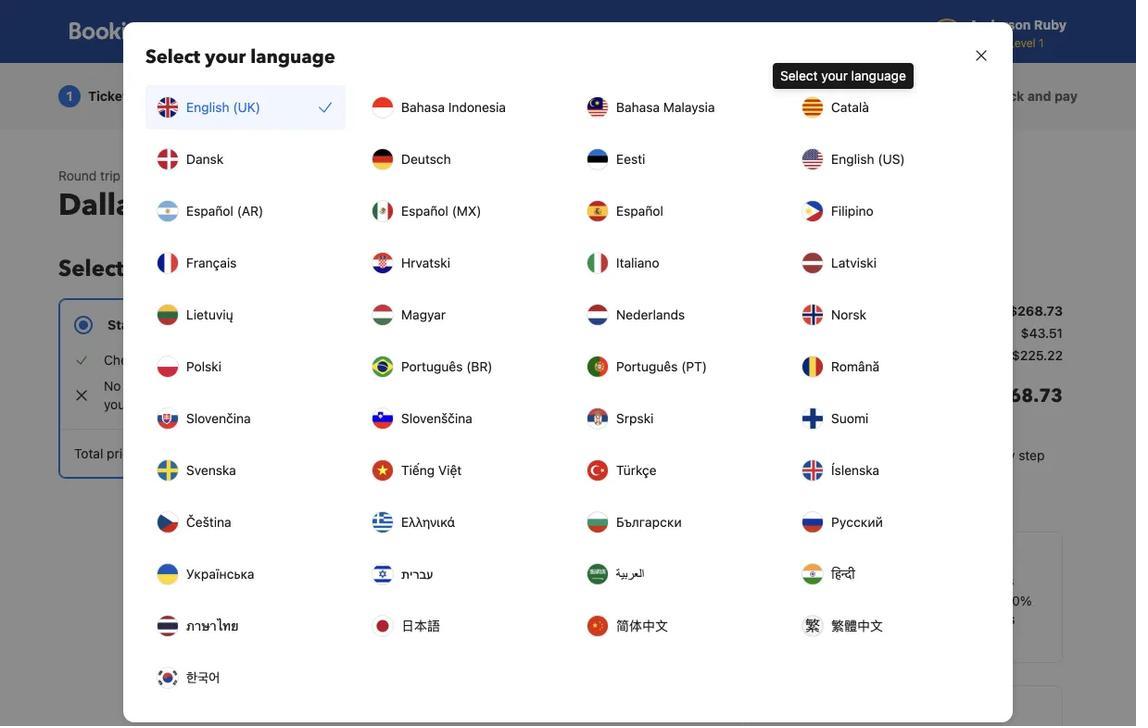 Task type: locate. For each thing, give the bounding box(es) containing it.
español down 1 traveller · wed 27 dec
[[186, 203, 233, 219]]

1 for 1
[[66, 89, 73, 104]]

0 horizontal spatial español
[[186, 203, 233, 219]]

3 row from the top
[[744, 347, 1063, 369]]

0 horizontal spatial ticket
[[88, 89, 128, 104]]

русский
[[831, 515, 883, 530]]

your right track
[[904, 448, 930, 463]]

português up change
[[401, 359, 463, 374]]

the up the new
[[487, 460, 507, 475]]

bahasa malaysia
[[616, 100, 715, 115]]

1 vertical spatial airline
[[469, 416, 505, 431]]

español left (mx)
[[401, 203, 448, 219]]

genius down flights,
[[909, 612, 950, 627]]

fees down norsk
[[849, 348, 876, 363]]

1 vertical spatial flexible
[[411, 613, 451, 626]]

0 vertical spatial 1
[[66, 89, 73, 104]]

1 up dallas/fort
[[139, 168, 145, 184]]

flight up free,
[[513, 397, 544, 412]]

0 vertical spatial flight
[[513, 397, 544, 412]]

0 vertical spatial at
[[967, 448, 979, 463]]

việt
[[438, 463, 462, 478]]

1 vertical spatial $268.73 cell
[[986, 384, 1063, 428]]

magyar
[[401, 307, 446, 323]]

row containing ticket (1 adult)
[[744, 298, 1063, 324]]

0 vertical spatial genius
[[814, 572, 863, 590]]

0 horizontal spatial type
[[131, 89, 159, 104]]

with inside change your flight to another with the same airline for free, subject to availability
[[613, 397, 638, 412]]

None radio
[[58, 298, 377, 479], [388, 298, 707, 579], [58, 298, 377, 479], [388, 298, 707, 579]]

at
[[967, 448, 979, 463], [815, 612, 827, 627]]

ticket
[[88, 89, 128, 104], [744, 304, 784, 319]]

price left every
[[934, 448, 964, 463]]

1 horizontal spatial english
[[831, 152, 875, 167]]

and left pay
[[1028, 89, 1052, 104]]

view price breakdown
[[744, 485, 876, 500]]

language
[[251, 44, 335, 70], [851, 68, 906, 83]]

your down need at the left bottom of page
[[104, 397, 130, 412]]

1 español from the left
[[186, 203, 233, 219]]

to
[[319, 185, 349, 226], [537, 353, 549, 368], [547, 397, 559, 412], [607, 416, 619, 431]]

english left (us)
[[831, 152, 875, 167]]

if
[[434, 479, 441, 494]]

price inside view price breakdown element
[[777, 485, 807, 500]]

1 vertical spatial at
[[815, 612, 827, 627]]

(uk)
[[233, 100, 260, 115]]

1 horizontal spatial -
[[860, 448, 866, 463]]

- left track
[[860, 448, 866, 463]]

worth
[[223, 185, 312, 226]]

español
[[186, 203, 233, 219], [401, 203, 448, 219], [616, 203, 663, 219]]

0 vertical spatial english
[[186, 100, 229, 115]]

íslenska
[[831, 463, 880, 478]]

1 horizontal spatial select
[[146, 44, 200, 70]]

no left need at the left bottom of page
[[104, 379, 121, 394]]

português inside português (br) button
[[401, 359, 463, 374]]

to inside switch flights up to 24 hours before your departure time – with no penalties
[[537, 353, 549, 368]]

português right no
[[616, 359, 678, 374]]

1 vertical spatial english
[[831, 152, 875, 167]]

before
[[609, 353, 648, 368]]

0 vertical spatial airline
[[809, 348, 846, 363]]

price up the flexibility
[[164, 353, 195, 368]]

select your language dialog
[[101, 0, 1035, 727]]

bahasa
[[401, 100, 445, 115], [616, 100, 660, 115]]

0 horizontal spatial genius
[[814, 572, 863, 590]]

dallas/fort
[[58, 185, 216, 226]]

1 vertical spatial for
[[509, 416, 525, 431]]

no hidden fees - track your price at every step
[[767, 448, 1045, 463]]

1 bahasa from the left
[[401, 100, 445, 115]]

- inside no need for flexibility - you're sure of your plans
[[234, 379, 240, 394]]

difference
[[510, 460, 571, 475]]

1 horizontal spatial 1
[[139, 168, 145, 184]]

ticket up trip
[[88, 89, 128, 104]]

suomi
[[831, 411, 869, 426]]

every
[[982, 448, 1015, 463]]

1 horizontal spatial with
[[613, 397, 638, 412]]

at inside the unlock genius members-only deals once you've booked your flights, enjoy a 10% discount at participating genius properties worldwide.
[[815, 612, 827, 627]]

(mx)
[[452, 203, 481, 219]]

bahasa for bahasa indonesia
[[401, 100, 445, 115]]

ticket up the 'flight'
[[744, 304, 784, 319]]

price
[[164, 353, 195, 368], [107, 446, 137, 462], [934, 448, 964, 463], [777, 485, 807, 500]]

slovenčina button
[[146, 397, 346, 441]]

$268.73 for $268.73 cell within the row
[[986, 384, 1063, 409]]

with down penalties
[[613, 397, 638, 412]]

1 vertical spatial no
[[767, 448, 784, 463]]

genius
[[814, 572, 863, 590], [909, 612, 950, 627]]

see
[[388, 613, 408, 626]]

english for english (uk)
[[186, 100, 229, 115]]

select up ticket type
[[146, 44, 200, 70]]

27
[[246, 168, 261, 184]]

select your language inside dialog
[[146, 44, 335, 70]]

no left hidden
[[767, 448, 784, 463]]

the
[[641, 397, 661, 412], [487, 460, 507, 475], [629, 460, 649, 475], [445, 479, 464, 494], [630, 479, 649, 494]]

$225.22
[[1012, 348, 1063, 363]]

1 horizontal spatial no
[[767, 448, 784, 463]]

price for cheapest price
[[164, 353, 195, 368]]

airline down adult) at the top right of page
[[809, 348, 846, 363]]

1 horizontal spatial only
[[942, 572, 972, 590]]

$268.73 up the $43.51
[[1009, 304, 1063, 319]]

row up română
[[744, 324, 1063, 347]]

and left extras
[[713, 89, 737, 104]]

to right up
[[537, 353, 549, 368]]

1 left ticket type
[[66, 89, 73, 104]]

latviski
[[831, 255, 877, 271]]

1 row from the top
[[744, 298, 1063, 324]]

0 vertical spatial no
[[104, 379, 121, 394]]

price right view
[[777, 485, 807, 500]]

$268.73 cell for ticket (1 adult) cell
[[1009, 302, 1063, 321]]

filipino
[[831, 203, 874, 219]]

with right –
[[566, 371, 591, 386]]

only
[[459, 460, 484, 475], [942, 572, 972, 590]]

(br)
[[466, 359, 493, 374]]

0 horizontal spatial english
[[186, 100, 229, 115]]

row down norsk button
[[744, 347, 1063, 369]]

genius image
[[760, 548, 806, 566], [760, 548, 806, 566]]

0 horizontal spatial -
[[234, 379, 240, 394]]

0 horizontal spatial language
[[251, 44, 335, 70]]

the down penalties
[[641, 397, 661, 412]]

0 vertical spatial type
[[131, 89, 159, 104]]

hours
[[572, 353, 605, 368]]

0 vertical spatial with
[[566, 371, 591, 386]]

flight down the new
[[481, 497, 512, 513]]

booking.com logo image
[[70, 22, 203, 44], [70, 22, 203, 44]]

deals
[[976, 572, 1014, 590]]

1 horizontal spatial select your language
[[780, 68, 906, 83]]

ภาษาไทย button
[[146, 604, 346, 649]]

a
[[996, 594, 1003, 609]]

(us)
[[878, 152, 905, 167]]

baggage
[[654, 89, 710, 104]]

taxes and airline fees cell
[[744, 347, 876, 365]]

עברית button
[[361, 552, 561, 597]]

type left english (uk)
[[131, 89, 159, 104]]

select your language up català
[[780, 68, 906, 83]]

for up plans
[[158, 379, 174, 394]]

new
[[356, 185, 423, 226]]

price right total
[[107, 446, 137, 462]]

português (pt) button
[[576, 345, 776, 389]]

2 row from the top
[[744, 324, 1063, 347]]

$268.73 cell up step
[[986, 384, 1063, 428]]

ticket inside cell
[[744, 304, 784, 319]]

0 horizontal spatial at
[[815, 612, 827, 627]]

2 vertical spatial for
[[528, 613, 543, 626]]

who's flying?
[[363, 89, 450, 104]]

no for no need for flexibility - you're sure of your plans
[[104, 379, 121, 394]]

once
[[760, 594, 792, 609]]

(ar)
[[237, 203, 264, 219]]

0 horizontal spatial 1
[[66, 89, 73, 104]]

airline
[[809, 348, 846, 363], [469, 416, 505, 431]]

0 horizontal spatial português
[[401, 359, 463, 374]]

0 vertical spatial $268.73 cell
[[1009, 302, 1063, 321]]

and right taxes
[[833, 411, 856, 426]]

and for taxes
[[783, 348, 805, 363]]

select your language up the (uk)
[[146, 44, 335, 70]]

standard ticket
[[108, 317, 206, 333]]

0 horizontal spatial with
[[566, 371, 591, 386]]

language up the català 'button'
[[851, 68, 906, 83]]

and right terms
[[579, 613, 599, 626]]

italiano button
[[576, 241, 776, 285]]

your up català
[[822, 68, 848, 83]]

1 horizontal spatial for
[[509, 416, 525, 431]]

български
[[616, 515, 682, 530]]

your down "members-"
[[886, 594, 912, 609]]

genius down trip savings
[[814, 572, 863, 590]]

slovenščina
[[401, 411, 473, 426]]

español up italiano
[[616, 203, 663, 219]]

only up enjoy
[[942, 572, 972, 590]]

at down you've
[[815, 612, 827, 627]]

- left you're
[[234, 379, 240, 394]]

change your flight to another with the same airline for free, subject to availability
[[434, 397, 661, 450]]

flexible up switch
[[437, 317, 487, 333]]

$268.73 inside $268.73 row
[[986, 384, 1063, 409]]

$268.73 down $225.22 cell
[[986, 384, 1063, 409]]

two
[[652, 460, 674, 475]]

same
[[434, 416, 466, 431]]

1 horizontal spatial genius
[[909, 612, 950, 627]]

1 horizontal spatial bahasa
[[616, 100, 660, 115]]

0 horizontal spatial bahasa
[[401, 100, 445, 115]]

switch flights up to 24 hours before your departure time – with no penalties
[[434, 353, 668, 386]]

language up the (uk)
[[251, 44, 335, 70]]

your down departure
[[483, 397, 510, 412]]

$268.73 table
[[744, 298, 1063, 436]]

free,
[[529, 416, 556, 431]]

row
[[744, 298, 1063, 324], [744, 324, 1063, 347], [744, 347, 1063, 369]]

português for português (pt)
[[616, 359, 678, 374]]

properties
[[954, 612, 1015, 627]]

dec
[[264, 168, 288, 184]]

bahasa for bahasa malaysia
[[616, 100, 660, 115]]

hrvatski
[[401, 255, 450, 271]]

english inside button
[[831, 152, 875, 167]]

0 horizontal spatial airline
[[469, 416, 505, 431]]

$43.51 cell
[[1021, 324, 1063, 343]]

your up english (uk)
[[205, 44, 246, 70]]

1 vertical spatial $268.73
[[986, 384, 1063, 409]]

1 for 1 traveller · wed 27 dec
[[139, 168, 145, 184]]

plans
[[134, 397, 166, 412]]

no
[[104, 379, 121, 394], [767, 448, 784, 463]]

polski button
[[146, 345, 346, 389]]

ticket for ticket type
[[88, 89, 128, 104]]

your down switch
[[434, 371, 460, 386]]

english left the (uk)
[[186, 100, 229, 115]]

type up lietuvių button on the top
[[250, 253, 299, 284]]

0 vertical spatial ticket
[[88, 89, 128, 104]]

2 español from the left
[[401, 203, 448, 219]]

fees right hidden
[[831, 448, 857, 463]]

1 português from the left
[[401, 359, 463, 374]]

no inside no need for flexibility - you're sure of your plans
[[104, 379, 121, 394]]

of
[[314, 379, 326, 394]]

svenska
[[186, 463, 236, 478]]

flight right the new
[[496, 479, 526, 494]]

0 vertical spatial fees
[[849, 348, 876, 363]]

with
[[566, 371, 591, 386], [613, 397, 638, 412]]

the down việt
[[445, 479, 464, 494]]

indonesia
[[448, 100, 506, 115]]

see flexible ticket section for terms and conditions. link
[[388, 613, 660, 626]]

lietuvių button
[[146, 293, 346, 337]]

$268.73 cell inside row
[[986, 384, 1063, 428]]

standard
[[108, 317, 166, 333]]

members-
[[867, 572, 942, 590]]

português inside português (pt) 'button'
[[616, 359, 678, 374]]

2 horizontal spatial español
[[616, 203, 663, 219]]

select up standard
[[58, 253, 124, 284]]

1 horizontal spatial español
[[401, 203, 448, 219]]

$268.73 row
[[744, 369, 1063, 436]]

1 vertical spatial with
[[613, 397, 638, 412]]

and down 'fare'
[[783, 348, 805, 363]]

magyar button
[[361, 293, 561, 337]]

0 horizontal spatial for
[[158, 379, 174, 394]]

for left terms
[[528, 613, 543, 626]]

only up the new
[[459, 460, 484, 475]]

1 vertical spatial 1
[[139, 168, 145, 184]]

airline up availability
[[469, 416, 505, 431]]

row down 'latviski' button
[[744, 298, 1063, 324]]

0 vertical spatial -
[[234, 379, 240, 394]]

flight fare
[[744, 326, 806, 341]]

1 horizontal spatial ticket
[[744, 304, 784, 319]]

$268.73
[[1009, 304, 1063, 319], [986, 384, 1063, 409]]

airline inside change your flight to another with the same airline for free, subject to availability
[[469, 416, 505, 431]]

your up standard ticket
[[130, 253, 179, 284]]

flexible right see on the bottom of page
[[411, 613, 451, 626]]

english inside button
[[186, 100, 229, 115]]

0 horizontal spatial no
[[104, 379, 121, 394]]

français button
[[146, 241, 346, 285]]

the left two
[[629, 460, 649, 475]]

1 horizontal spatial airline
[[809, 348, 846, 363]]

español for español (mx)
[[401, 203, 448, 219]]

norsk
[[831, 307, 867, 323]]

at left every
[[967, 448, 979, 463]]

español inside button
[[186, 203, 233, 219]]

1 horizontal spatial at
[[967, 448, 979, 463]]

0 horizontal spatial only
[[459, 460, 484, 475]]

switch
[[434, 353, 474, 368]]

0 vertical spatial $268.73
[[1009, 304, 1063, 319]]

0 vertical spatial for
[[158, 379, 174, 394]]

français
[[186, 255, 237, 271]]

0 horizontal spatial select your language
[[146, 44, 335, 70]]

select up extras
[[780, 68, 818, 83]]

extras
[[740, 89, 780, 104]]

breakdown
[[810, 485, 876, 500]]

$268.73 cell
[[1009, 302, 1063, 321], [986, 384, 1063, 428]]

0 vertical spatial only
[[459, 460, 484, 475]]

baggage and extras
[[654, 89, 780, 104]]

ticket up "polski"
[[170, 317, 206, 333]]

your inside change your flight to another with the same airline for free, subject to availability
[[483, 397, 510, 412]]

1 vertical spatial ticket
[[744, 304, 784, 319]]

1 horizontal spatial português
[[616, 359, 678, 374]]

flexibility
[[178, 379, 231, 394]]

2 bahasa from the left
[[616, 100, 660, 115]]

$268.73 cell up the $43.51
[[1009, 302, 1063, 321]]

english (uk) button
[[146, 85, 346, 130]]

1 vertical spatial only
[[942, 572, 972, 590]]

up
[[518, 353, 533, 368]]

for left free,
[[509, 416, 525, 431]]

than
[[600, 479, 626, 494]]

português (pt)
[[616, 359, 707, 374]]

1 vertical spatial type
[[250, 253, 299, 284]]

$268.73 inside row
[[1009, 304, 1063, 319]]

한국어 button
[[146, 656, 346, 701]]

2 português from the left
[[616, 359, 678, 374]]



Task type: describe. For each thing, give the bounding box(es) containing it.
and for baggage
[[713, 89, 737, 104]]

24
[[552, 353, 568, 368]]

türkçe button
[[576, 449, 776, 493]]

view price breakdown element
[[744, 484, 876, 502]]

english (uk)
[[186, 100, 260, 115]]

your inside dialog
[[205, 44, 246, 70]]

español (ar)
[[186, 203, 264, 219]]

round trip
[[58, 168, 120, 184]]

slovenščina button
[[361, 397, 561, 441]]

with inside switch flights up to 24 hours before your departure time – with no penalties
[[566, 371, 591, 386]]

русский button
[[791, 500, 991, 545]]

flight
[[744, 326, 779, 341]]

fees inside cell
[[849, 348, 876, 363]]

includes
[[744, 411, 794, 426]]

ticket for ticket (1 adult)
[[744, 304, 784, 319]]

हिन्दी
[[831, 567, 855, 582]]

ticket up lietuvių on the left top of page
[[184, 253, 245, 284]]

ticket up "flights"
[[490, 317, 526, 333]]

hidden
[[787, 448, 828, 463]]

lietuvių
[[186, 307, 233, 323]]

português (br)
[[401, 359, 493, 374]]

1 vertical spatial fees
[[831, 448, 857, 463]]

check and pay
[[984, 89, 1078, 104]]

1 vertical spatial -
[[860, 448, 866, 463]]

malaysia
[[663, 100, 715, 115]]

srpski
[[616, 411, 654, 426]]

you've
[[795, 594, 834, 609]]

română button
[[791, 345, 991, 389]]

airline inside cell
[[809, 348, 846, 363]]

no need for flexibility - you're sure of your plans
[[104, 379, 326, 412]]

2 horizontal spatial for
[[528, 613, 543, 626]]

dallas/fort worth to new york
[[58, 185, 495, 226]]

taxes
[[744, 348, 779, 363]]

cheapest price
[[104, 353, 195, 368]]

check
[[984, 89, 1024, 104]]

row containing taxes and airline fees
[[744, 347, 1063, 369]]

čeština
[[186, 515, 231, 530]]

no for no hidden fees - track your price at every step
[[767, 448, 784, 463]]

polski
[[186, 359, 222, 374]]

$43.51
[[1021, 326, 1063, 341]]

español (mx)
[[401, 203, 481, 219]]

and for check
[[1028, 89, 1052, 104]]

who's
[[363, 89, 404, 104]]

the down türkçe
[[630, 479, 649, 494]]

price for view price breakdown
[[777, 485, 807, 500]]

charges
[[859, 411, 907, 426]]

booked
[[838, 594, 883, 609]]

time
[[526, 371, 552, 386]]

latviski button
[[791, 241, 991, 285]]

language inside dialog
[[251, 44, 335, 70]]

select inside dialog
[[146, 44, 200, 70]]

1 vertical spatial flight
[[496, 479, 526, 494]]

subject
[[560, 416, 604, 431]]

$225.22 cell
[[1012, 347, 1063, 365]]

trip
[[814, 551, 834, 564]]

trip
[[100, 168, 120, 184]]

between
[[574, 460, 626, 475]]

wed
[[215, 168, 242, 184]]

हिन्दी button
[[791, 552, 991, 597]]

total
[[74, 446, 103, 462]]

简体中文
[[616, 619, 668, 634]]

flexible ticket
[[437, 317, 526, 333]]

english (us)
[[831, 152, 905, 167]]

pay
[[434, 460, 455, 475]]

čeština button
[[146, 500, 346, 545]]

1 horizontal spatial type
[[250, 253, 299, 284]]

norsk button
[[791, 293, 991, 337]]

italiano
[[616, 255, 659, 271]]

3 español from the left
[[616, 203, 663, 219]]

row containing flight fare
[[744, 324, 1063, 347]]

includes taxes and charges
[[744, 411, 907, 426]]

2 vertical spatial flight
[[481, 497, 512, 513]]

eesti
[[616, 152, 645, 167]]

includes taxes and charges cell
[[744, 384, 907, 428]]

for inside no need for flexibility - you're sure of your plans
[[158, 379, 174, 394]]

for inside change your flight to another with the same airline for free, subject to availability
[[509, 416, 525, 431]]

taxes and airline fees
[[744, 348, 876, 363]]

section
[[487, 613, 525, 626]]

total price
[[74, 446, 137, 462]]

to right subject
[[607, 416, 619, 431]]

worldwide.
[[760, 631, 825, 646]]

ticket left section
[[454, 613, 483, 626]]

dansk button
[[146, 137, 346, 182]]

0 vertical spatial flexible
[[437, 317, 487, 333]]

select your ticket type
[[58, 253, 299, 284]]

3
[[631, 89, 640, 104]]

$268.73 cell for includes taxes and charges cell
[[986, 384, 1063, 428]]

the inside change your flight to another with the same airline for free, subject to availability
[[641, 397, 661, 412]]

繁體中文 button
[[791, 604, 991, 649]]

svenska button
[[146, 449, 346, 493]]

deutsch button
[[361, 137, 561, 182]]

português for português (br)
[[401, 359, 463, 374]]

português (br) button
[[361, 345, 561, 389]]

discount
[[760, 612, 812, 627]]

your inside the unlock genius members-only deals once you've booked your flights, enjoy a 10% discount at participating genius properties worldwide.
[[886, 594, 912, 609]]

(1
[[787, 304, 799, 319]]

enjoy
[[960, 594, 992, 609]]

traveller
[[148, 168, 197, 184]]

ticket (1 adult) cell
[[744, 302, 840, 321]]

español for español (ar)
[[186, 203, 233, 219]]

flight fare cell
[[744, 324, 806, 343]]

and inside $268.73 row
[[833, 411, 856, 426]]

only inside the unlock genius members-only deals once you've booked your flights, enjoy a 10% discount at participating genius properties worldwide.
[[942, 572, 972, 590]]

view price breakdown link
[[744, 484, 876, 502]]

departure
[[464, 371, 522, 386]]

1 vertical spatial genius
[[909, 612, 950, 627]]

$268.73 for $268.73 cell for ticket (1 adult) cell
[[1009, 304, 1063, 319]]

only inside pay only the difference between the two if the new flight costs more than the original flight
[[459, 460, 484, 475]]

nederlands button
[[576, 293, 776, 337]]

·
[[204, 168, 208, 184]]

flight inside change your flight to another with the same airline for free, subject to availability
[[513, 397, 544, 412]]

your inside no need for flexibility - you're sure of your plans
[[104, 397, 130, 412]]

2
[[341, 89, 349, 104]]

your inside switch flights up to 24 hours before your departure time – with no penalties
[[434, 371, 460, 386]]

english for english (us)
[[831, 152, 875, 167]]

català button
[[791, 85, 991, 130]]

price for total price
[[107, 446, 137, 462]]

dansk
[[186, 152, 224, 167]]

to left "new"
[[319, 185, 349, 226]]

2 horizontal spatial select
[[780, 68, 818, 83]]

suomi button
[[791, 397, 991, 441]]

flights,
[[916, 594, 957, 609]]

0 horizontal spatial select
[[58, 253, 124, 284]]

1 horizontal spatial language
[[851, 68, 906, 83]]

українська button
[[146, 552, 346, 597]]

to up free,
[[547, 397, 559, 412]]



Task type: vqa. For each thing, say whether or not it's contained in the screenshot.
charges
yes



